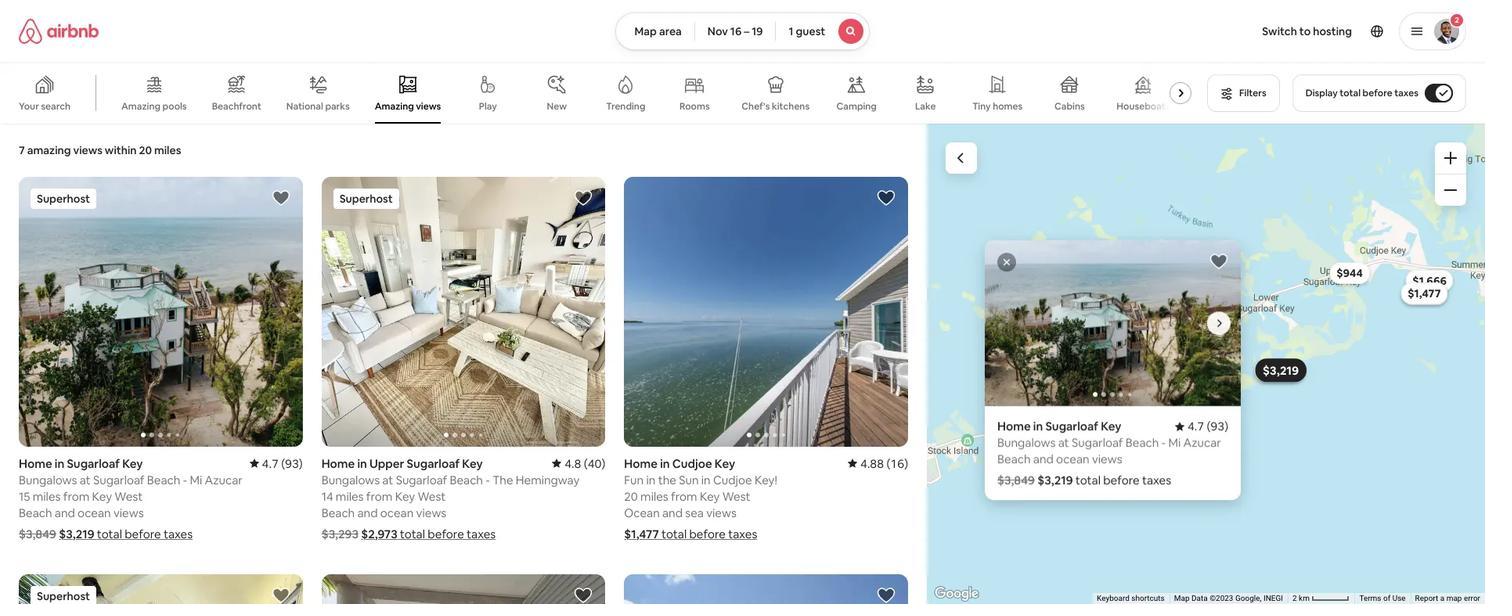 Task type: describe. For each thing, give the bounding box(es) containing it.
terms of use
[[1359, 594, 1406, 603]]

home for home in cudjoe key fun in the sun in cudjoe key! 20 miles from key west ocean and sea views $1,477 total before taxes
[[624, 456, 658, 471]]

none search field containing map area
[[615, 13, 870, 50]]

views inside home in upper sugarloaf key bungalows at sugarloaf beach - the hemingway 14 miles from key west beach and ocean views $3,293 $2,973 total before taxes
[[416, 505, 446, 520]]

$1,391 button
[[1401, 284, 1447, 305]]

shortcuts
[[1131, 594, 1165, 603]]

- for taxes
[[1161, 435, 1165, 450]]

tiny
[[972, 100, 991, 113]]

new
[[547, 100, 567, 113]]

nov
[[708, 24, 728, 38]]

4.88 (16)
[[860, 456, 908, 471]]

pools
[[162, 100, 187, 113]]

mi for views
[[190, 472, 202, 487]]

the
[[493, 472, 513, 487]]

7 amazing views within 20 miles
[[19, 143, 181, 157]]

report a map error
[[1415, 594, 1480, 603]]

switch to hosting link
[[1253, 15, 1361, 48]]

inegi
[[1263, 594, 1283, 603]]

4.7 (93) for 4.7 out of 5 average rating,  93 reviews image to the top
[[1187, 419, 1228, 434]]

- inside home in upper sugarloaf key bungalows at sugarloaf beach - the hemingway 14 miles from key west beach and ocean views $3,293 $2,973 total before taxes
[[486, 472, 490, 487]]

before inside home in cudjoe key fun in the sun in cudjoe key! 20 miles from key west ocean and sea views $1,477 total before taxes
[[689, 526, 726, 541]]

west for 20 miles from key west
[[722, 489, 750, 504]]

(93) for 4.7 out of 5 average rating,  93 reviews image to the left
[[281, 456, 303, 471]]

miles for ocean
[[640, 489, 668, 504]]

total inside home in sugarloaf key bungalows at sugarloaf beach - mi azucar 15 miles from key west beach and ocean views $3,849 $3,219 total before taxes
[[97, 526, 122, 541]]

4.88 out of 5 average rating,  16 reviews image
[[848, 456, 908, 471]]

before inside home in sugarloaf key bungalows at sugarloaf beach - mi azucar 15 miles from key west beach and ocean views $3,849 $3,219 total before taxes
[[125, 526, 161, 541]]

kitchens
[[772, 100, 810, 113]]

$944 button
[[1329, 262, 1369, 284]]

ocean inside home in sugarloaf key bungalows at sugarloaf beach - mi azucar beach and ocean views $3,849 $3,219 total before taxes
[[1056, 452, 1089, 467]]

$1,666
[[1412, 274, 1446, 288]]

2 for 2 km
[[1292, 594, 1297, 603]]

views inside home in sugarloaf key bungalows at sugarloaf beach - mi azucar beach and ocean views $3,849 $3,219 total before taxes
[[1092, 452, 1122, 467]]

error
[[1464, 594, 1480, 603]]

switch to hosting
[[1262, 24, 1352, 38]]

4.8
[[565, 456, 581, 471]]

$1,477 button
[[1400, 283, 1448, 305]]

views inside home in cudjoe key fun in the sun in cudjoe key! 20 miles from key west ocean and sea views $1,477 total before taxes
[[706, 505, 737, 520]]

$2,973 inside home in upper sugarloaf key bungalows at sugarloaf beach - the hemingway 14 miles from key west beach and ocean views $3,293 $2,973 total before taxes
[[361, 526, 397, 541]]

add to wishlist: home in sugarloaf key image
[[271, 189, 290, 207]]

switch
[[1262, 24, 1297, 38]]

taxes inside home in sugarloaf key bungalows at sugarloaf beach - mi azucar beach and ocean views $3,849 $3,219 total before taxes
[[1142, 473, 1171, 488]]

map data ©2023 google, inegi
[[1174, 594, 1283, 603]]

display
[[1306, 87, 1338, 99]]

(40)
[[584, 456, 605, 471]]

nov 16 – 19
[[708, 24, 763, 38]]

profile element
[[889, 0, 1466, 63]]

lake
[[915, 100, 936, 113]]

chef's kitchens
[[742, 100, 810, 113]]

close image
[[1002, 258, 1011, 267]]

before inside home in upper sugarloaf key bungalows at sugarloaf beach - the hemingway 14 miles from key west beach and ocean views $3,293 $2,973 total before taxes
[[428, 526, 464, 541]]

4.7 for 4.7 out of 5 average rating,  93 reviews image to the top
[[1187, 419, 1204, 434]]

map area
[[635, 24, 682, 38]]

play
[[479, 100, 497, 113]]

west for 15 miles from key west
[[115, 489, 143, 504]]

your search
[[19, 100, 70, 113]]

of
[[1383, 594, 1390, 603]]

$944
[[1336, 266, 1362, 280]]

before inside home in sugarloaf key bungalows at sugarloaf beach - mi azucar beach and ocean views $3,849 $3,219 total before taxes
[[1103, 473, 1139, 488]]

keyboard
[[1097, 594, 1130, 603]]

0 horizontal spatial 4.7 out of 5 average rating,  93 reviews image
[[249, 456, 303, 471]]

sea
[[685, 505, 704, 520]]

nov 16 – 19 button
[[694, 13, 776, 50]]

15
[[19, 489, 30, 504]]

from for bungalows
[[63, 489, 89, 504]]

total inside button
[[1340, 87, 1361, 99]]

7
[[19, 143, 25, 157]]

parks
[[325, 100, 350, 113]]

taxes inside button
[[1394, 87, 1419, 99]]

home in cudjoe key fun in the sun in cudjoe key! 20 miles from key west ocean and sea views $1,477 total before taxes
[[624, 456, 777, 541]]

0 horizontal spatial add to wishlist: home in upper sugarloaf key image
[[271, 586, 290, 604]]

views inside home in sugarloaf key bungalows at sugarloaf beach - mi azucar 15 miles from key west beach and ocean views $3,849 $3,219 total before taxes
[[113, 505, 144, 520]]

taxes inside home in cudjoe key fun in the sun in cudjoe key! 20 miles from key west ocean and sea views $1,477 total before taxes
[[728, 526, 757, 541]]

1 vertical spatial cudjoe
[[713, 472, 752, 487]]

report
[[1415, 594, 1438, 603]]

cabins
[[1054, 100, 1085, 113]]

km
[[1299, 594, 1310, 603]]

terms
[[1359, 594, 1381, 603]]

taxes inside home in upper sugarloaf key bungalows at sugarloaf beach - the hemingway 14 miles from key west beach and ocean views $3,293 $2,973 total before taxes
[[467, 526, 496, 541]]

home for home in sugarloaf key bungalows at sugarloaf beach - mi azucar 15 miles from key west beach and ocean views $3,849 $3,219 total before taxes
[[19, 456, 52, 471]]

–
[[744, 24, 749, 38]]

$3,219 inside "$3,219" button
[[1262, 363, 1299, 378]]

4.88
[[860, 456, 884, 471]]

homes
[[993, 100, 1023, 113]]

and inside home in sugarloaf key bungalows at sugarloaf beach - mi azucar 15 miles from key west beach and ocean views $3,849 $3,219 total before taxes
[[55, 505, 75, 520]]

upper
[[370, 456, 404, 471]]

tiny homes
[[972, 100, 1023, 113]]

bungalows inside home in upper sugarloaf key bungalows at sugarloaf beach - the hemingway 14 miles from key west beach and ocean views $3,293 $2,973 total before taxes
[[321, 472, 380, 487]]

beachfront
[[212, 100, 261, 113]]

0 vertical spatial cudjoe
[[672, 456, 712, 471]]

sun
[[679, 472, 699, 487]]

home in upper sugarloaf key bungalows at sugarloaf beach - the hemingway 14 miles from key west beach and ocean views $3,293 $2,973 total before taxes
[[321, 456, 580, 541]]

hosting
[[1313, 24, 1352, 38]]

0 vertical spatial add to wishlist: home in upper sugarloaf key image
[[574, 189, 593, 207]]

google map
showing 11 stays. region
[[927, 124, 1485, 604]]

display total before taxes
[[1306, 87, 1419, 99]]

group containing national parks
[[0, 63, 1198, 124]]

at for ocean
[[1058, 435, 1069, 450]]

guest
[[796, 24, 825, 38]]

camping
[[836, 100, 877, 113]]

google,
[[1235, 594, 1262, 603]]

19
[[752, 24, 763, 38]]

filters
[[1239, 87, 1266, 99]]

use
[[1392, 594, 1406, 603]]

map
[[1446, 594, 1462, 603]]

and inside home in upper sugarloaf key bungalows at sugarloaf beach - the hemingway 14 miles from key west beach and ocean views $3,293 $2,973 total before taxes
[[357, 505, 378, 520]]

trending
[[606, 100, 645, 113]]

azucar for home in sugarloaf key bungalows at sugarloaf beach - mi azucar beach and ocean views $3,849 $3,219 total before taxes
[[1183, 435, 1221, 450]]

within 20 miles
[[105, 143, 181, 157]]

area
[[659, 24, 682, 38]]

ocean inside home in sugarloaf key bungalows at sugarloaf beach - mi azucar 15 miles from key west beach and ocean views $3,849 $3,219 total before taxes
[[78, 505, 111, 520]]

$3,055
[[1261, 364, 1295, 378]]

filters button
[[1207, 74, 1280, 112]]



Task type: vqa. For each thing, say whether or not it's contained in the screenshot.
6
no



Task type: locate. For each thing, give the bounding box(es) containing it.
0 horizontal spatial 4.7
[[262, 456, 279, 471]]

20
[[624, 489, 638, 504]]

ocean
[[624, 505, 660, 520]]

miles inside home in sugarloaf key bungalows at sugarloaf beach - mi azucar 15 miles from key west beach and ocean views $3,849 $3,219 total before taxes
[[33, 489, 61, 504]]

map for map area
[[635, 24, 657, 38]]

1 vertical spatial 2
[[1292, 594, 1297, 603]]

$3,219 inside home in sugarloaf key bungalows at sugarloaf beach - mi azucar 15 miles from key west beach and ocean views $3,849 $3,219 total before taxes
[[59, 526, 94, 541]]

0 horizontal spatial west
[[115, 489, 143, 504]]

zoom out image
[[1444, 184, 1457, 196]]

add to wishlist image
[[1209, 252, 1228, 271]]

amazing left pools
[[121, 100, 160, 113]]

hemingway
[[516, 472, 580, 487]]

home inside home in sugarloaf key bungalows at sugarloaf beach - mi azucar beach and ocean views $3,849 $3,219 total before taxes
[[997, 419, 1030, 434]]

miles for beach
[[33, 489, 61, 504]]

home for home in sugarloaf key bungalows at sugarloaf beach - mi azucar beach and ocean views $3,849 $3,219 total before taxes
[[997, 419, 1030, 434]]

rooms
[[679, 100, 710, 113]]

1 horizontal spatial 4.7 out of 5 average rating,  93 reviews image
[[1175, 419, 1228, 434]]

2 km button
[[1288, 593, 1355, 604]]

0 vertical spatial 4.7
[[1187, 419, 1204, 434]]

$3,293
[[321, 526, 358, 541]]

0 horizontal spatial azucar
[[205, 472, 243, 487]]

0 horizontal spatial mi
[[190, 472, 202, 487]]

3 miles from the left
[[640, 489, 668, 504]]

before inside button
[[1363, 87, 1392, 99]]

bungalows inside home in sugarloaf key bungalows at sugarloaf beach - mi azucar 15 miles from key west beach and ocean views $3,849 $3,219 total before taxes
[[19, 472, 77, 487]]

1 horizontal spatial 2
[[1455, 15, 1459, 25]]

cudjoe up sun
[[672, 456, 712, 471]]

1 horizontal spatial add to wishlist: home in cudjoe key image
[[877, 586, 896, 604]]

from inside home in upper sugarloaf key bungalows at sugarloaf beach - the hemingway 14 miles from key west beach and ocean views $3,293 $2,973 total before taxes
[[366, 489, 392, 504]]

views inside group
[[416, 100, 441, 113]]

0 vertical spatial azucar
[[1183, 435, 1221, 450]]

2 inside dropdown button
[[1455, 15, 1459, 25]]

-
[[1161, 435, 1165, 450], [183, 472, 187, 487], [486, 472, 490, 487]]

4.7
[[1187, 419, 1204, 434], [262, 456, 279, 471]]

0 horizontal spatial 4.7 (93)
[[262, 456, 303, 471]]

amazing
[[27, 143, 71, 157]]

total
[[1340, 87, 1361, 99], [1075, 473, 1100, 488], [97, 526, 122, 541], [400, 526, 425, 541], [662, 526, 687, 541]]

2 miles from the left
[[336, 489, 364, 504]]

amazing
[[375, 100, 414, 113], [121, 100, 160, 113]]

$3,219 button
[[1255, 359, 1306, 382]]

1 vertical spatial 4.7 (93)
[[262, 456, 303, 471]]

keyboard shortcuts
[[1097, 594, 1165, 603]]

2 horizontal spatial ocean
[[1056, 452, 1089, 467]]

1 horizontal spatial west
[[418, 489, 446, 504]]

0 vertical spatial $1,477
[[1407, 287, 1440, 301]]

from for fun
[[671, 489, 697, 504]]

2 horizontal spatial west
[[722, 489, 750, 504]]

national parks
[[286, 100, 350, 113]]

1 horizontal spatial amazing
[[375, 100, 414, 113]]

$3,219 inside home in sugarloaf key bungalows at sugarloaf beach - mi azucar beach and ocean views $3,849 $3,219 total before taxes
[[1037, 473, 1073, 488]]

add to wishlist: home in upper sugarloaf key image
[[574, 189, 593, 207], [271, 586, 290, 604]]

2 add to wishlist: home in cudjoe key image from the left
[[877, 586, 896, 604]]

in for home in sugarloaf key bungalows at sugarloaf beach - mi azucar beach and ocean views $3,849 $3,219 total before taxes
[[1033, 419, 1043, 434]]

beach
[[1125, 435, 1158, 450], [997, 452, 1030, 467], [147, 472, 180, 487], [450, 472, 483, 487], [19, 505, 52, 520], [321, 505, 355, 520]]

taxes inside home in sugarloaf key bungalows at sugarloaf beach - mi azucar 15 miles from key west beach and ocean views $3,849 $3,219 total before taxes
[[164, 526, 193, 541]]

total inside home in cudjoe key fun in the sun in cudjoe key! 20 miles from key west ocean and sea views $1,477 total before taxes
[[662, 526, 687, 541]]

bungalows inside home in sugarloaf key bungalows at sugarloaf beach - mi azucar beach and ocean views $3,849 $3,219 total before taxes
[[997, 435, 1055, 450]]

add to wishlist: home in cudjoe key image
[[574, 586, 593, 604], [877, 586, 896, 604]]

2 from from the left
[[366, 489, 392, 504]]

map left data
[[1174, 594, 1190, 603]]

4.7 for 4.7 out of 5 average rating,  93 reviews image to the left
[[262, 456, 279, 471]]

home inside home in sugarloaf key bungalows at sugarloaf beach - mi azucar 15 miles from key west beach and ocean views $3,849 $3,219 total before taxes
[[19, 456, 52, 471]]

ocean inside home in upper sugarloaf key bungalows at sugarloaf beach - the hemingway 14 miles from key west beach and ocean views $3,293 $2,973 total before taxes
[[380, 505, 414, 520]]

1 horizontal spatial $3,849
[[997, 473, 1035, 488]]

amazing for amazing views
[[375, 100, 414, 113]]

at inside home in upper sugarloaf key bungalows at sugarloaf beach - the hemingway 14 miles from key west beach and ocean views $3,293 $2,973 total before taxes
[[382, 472, 393, 487]]

1 horizontal spatial cudjoe
[[713, 472, 752, 487]]

0 vertical spatial 4.7 (93)
[[1187, 419, 1228, 434]]

0 horizontal spatial $1,477
[[624, 526, 659, 541]]

and inside home in cudjoe key fun in the sun in cudjoe key! 20 miles from key west ocean and sea views $1,477 total before taxes
[[662, 505, 683, 520]]

home inside home in upper sugarloaf key bungalows at sugarloaf beach - the hemingway 14 miles from key west beach and ocean views $3,293 $2,973 total before taxes
[[321, 456, 355, 471]]

the
[[658, 472, 676, 487]]

2 horizontal spatial -
[[1161, 435, 1165, 450]]

from down sun
[[671, 489, 697, 504]]

taxes
[[1394, 87, 1419, 99], [1142, 473, 1171, 488], [164, 526, 193, 541], [467, 526, 496, 541], [728, 526, 757, 541]]

in for home in cudjoe key fun in the sun in cudjoe key! 20 miles from key west ocean and sea views $1,477 total before taxes
[[660, 456, 670, 471]]

1 horizontal spatial 4.7 (93)
[[1187, 419, 1228, 434]]

1 vertical spatial azucar
[[205, 472, 243, 487]]

4.8 (40)
[[565, 456, 605, 471]]

display total before taxes button
[[1292, 74, 1466, 112]]

miles inside home in upper sugarloaf key bungalows at sugarloaf beach - the hemingway 14 miles from key west beach and ocean views $3,293 $2,973 total before taxes
[[336, 489, 364, 504]]

0 vertical spatial 2
[[1455, 15, 1459, 25]]

chef's
[[742, 100, 770, 113]]

1 vertical spatial mi
[[190, 472, 202, 487]]

west inside home in cudjoe key fun in the sun in cudjoe key! 20 miles from key west ocean and sea views $1,477 total before taxes
[[722, 489, 750, 504]]

miles up ocean
[[640, 489, 668, 504]]

azucar for home in sugarloaf key bungalows at sugarloaf beach - mi azucar 15 miles from key west beach and ocean views $3,849 $3,219 total before taxes
[[205, 472, 243, 487]]

mi
[[1168, 435, 1180, 450], [190, 472, 202, 487]]

mi for taxes
[[1168, 435, 1180, 450]]

2 horizontal spatial at
[[1058, 435, 1069, 450]]

from inside home in cudjoe key fun in the sun in cudjoe key! 20 miles from key west ocean and sea views $1,477 total before taxes
[[671, 489, 697, 504]]

4.7 (93) inside google map
showing 11 stays. region
[[1187, 419, 1228, 434]]

2 horizontal spatial miles
[[640, 489, 668, 504]]

map for map data ©2023 google, inegi
[[1174, 594, 1190, 603]]

key inside home in sugarloaf key bungalows at sugarloaf beach - mi azucar beach and ocean views $3,849 $3,219 total before taxes
[[1100, 419, 1121, 434]]

map
[[635, 24, 657, 38], [1174, 594, 1190, 603]]

$3,219
[[1262, 363, 1299, 378], [1037, 473, 1073, 488], [59, 526, 94, 541]]

1 horizontal spatial ocean
[[380, 505, 414, 520]]

2 horizontal spatial from
[[671, 489, 697, 504]]

2 button
[[1399, 13, 1466, 50]]

group
[[0, 63, 1198, 124], [19, 177, 303, 447], [321, 177, 605, 447], [624, 177, 908, 447], [984, 241, 1485, 406], [19, 574, 303, 604], [321, 574, 605, 604], [624, 574, 908, 604]]

1 miles from the left
[[33, 489, 61, 504]]

$2,973
[[1262, 364, 1296, 378], [361, 526, 397, 541]]

ocean
[[1056, 452, 1089, 467], [78, 505, 111, 520], [380, 505, 414, 520]]

2 inside button
[[1292, 594, 1297, 603]]

terms of use link
[[1359, 594, 1406, 603]]

in inside home in upper sugarloaf key bungalows at sugarloaf beach - the hemingway 14 miles from key west beach and ocean views $3,293 $2,973 total before taxes
[[357, 456, 367, 471]]

west inside home in upper sugarloaf key bungalows at sugarloaf beach - the hemingway 14 miles from key west beach and ocean views $3,293 $2,973 total before taxes
[[418, 489, 446, 504]]

home in sugarloaf key bungalows at sugarloaf beach - mi azucar 15 miles from key west beach and ocean views $3,849 $3,219 total before taxes
[[19, 456, 243, 541]]

3 from from the left
[[671, 489, 697, 504]]

1 vertical spatial $3,849
[[19, 526, 56, 541]]

4.7 inside google map
showing 11 stays. region
[[1187, 419, 1204, 434]]

bungalows for miles
[[19, 472, 77, 487]]

$1,477 inside home in cudjoe key fun in the sun in cudjoe key! 20 miles from key west ocean and sea views $1,477 total before taxes
[[624, 526, 659, 541]]

zoom in image
[[1444, 152, 1457, 164]]

west
[[115, 489, 143, 504], [418, 489, 446, 504], [722, 489, 750, 504]]

0 horizontal spatial amazing
[[121, 100, 160, 113]]

amazing for amazing pools
[[121, 100, 160, 113]]

0 horizontal spatial map
[[635, 24, 657, 38]]

miles inside home in cudjoe key fun in the sun in cudjoe key! 20 miles from key west ocean and sea views $1,477 total before taxes
[[640, 489, 668, 504]]

0 horizontal spatial $3,849
[[19, 526, 56, 541]]

- inside home in sugarloaf key bungalows at sugarloaf beach - mi azucar beach and ocean views $3,849 $3,219 total before taxes
[[1161, 435, 1165, 450]]

0 vertical spatial map
[[635, 24, 657, 38]]

west inside home in sugarloaf key bungalows at sugarloaf beach - mi azucar 15 miles from key west beach and ocean views $3,849 $3,219 total before taxes
[[115, 489, 143, 504]]

4.7 (93) for 4.7 out of 5 average rating,  93 reviews image to the left
[[262, 456, 303, 471]]

1 add to wishlist: home in cudjoe key image from the left
[[574, 586, 593, 604]]

1 vertical spatial map
[[1174, 594, 1190, 603]]

map inside button
[[635, 24, 657, 38]]

miles right '14'
[[336, 489, 364, 504]]

14
[[321, 489, 333, 504]]

and inside home in sugarloaf key bungalows at sugarloaf beach - mi azucar beach and ocean views $3,849 $3,219 total before taxes
[[1033, 452, 1053, 467]]

in
[[1033, 419, 1043, 434], [55, 456, 64, 471], [357, 456, 367, 471], [660, 456, 670, 471], [646, 472, 656, 487], [701, 472, 711, 487]]

(93) inside google map
showing 11 stays. region
[[1206, 419, 1228, 434]]

0 horizontal spatial add to wishlist: home in cudjoe key image
[[574, 586, 593, 604]]

0 horizontal spatial cudjoe
[[672, 456, 712, 471]]

map area button
[[615, 13, 695, 50]]

1 horizontal spatial 4.7
[[1187, 419, 1204, 434]]

total inside home in sugarloaf key bungalows at sugarloaf beach - mi azucar beach and ocean views $3,849 $3,219 total before taxes
[[1075, 473, 1100, 488]]

1 guest button
[[775, 13, 870, 50]]

0 vertical spatial $3,219
[[1262, 363, 1299, 378]]

in for home in sugarloaf key bungalows at sugarloaf beach - mi azucar 15 miles from key west beach and ocean views $3,849 $3,219 total before taxes
[[55, 456, 64, 471]]

fun
[[624, 472, 644, 487]]

add to wishlist: home in cudjoe key image
[[877, 189, 896, 207]]

0 vertical spatial mi
[[1168, 435, 1180, 450]]

1 horizontal spatial -
[[486, 472, 490, 487]]

0 horizontal spatial at
[[80, 472, 91, 487]]

1 horizontal spatial miles
[[336, 489, 364, 504]]

4.7 out of 5 average rating,  93 reviews image
[[1175, 419, 1228, 434], [249, 456, 303, 471]]

1 horizontal spatial from
[[366, 489, 392, 504]]

and
[[1033, 452, 1053, 467], [55, 505, 75, 520], [357, 505, 378, 520], [662, 505, 683, 520]]

4.8 out of 5 average rating,  40 reviews image
[[552, 456, 605, 471]]

before
[[1363, 87, 1392, 99], [1103, 473, 1139, 488], [125, 526, 161, 541], [428, 526, 464, 541], [689, 526, 726, 541]]

2 for 2
[[1455, 15, 1459, 25]]

2 west from the left
[[418, 489, 446, 504]]

1 vertical spatial $2,973
[[361, 526, 397, 541]]

$1,391
[[1408, 287, 1440, 302]]

0 horizontal spatial 2
[[1292, 594, 1297, 603]]

- for views
[[183, 472, 187, 487]]

home inside home in cudjoe key fun in the sun in cudjoe key! 20 miles from key west ocean and sea views $1,477 total before taxes
[[624, 456, 658, 471]]

$3,849 inside home in sugarloaf key bungalows at sugarloaf beach - mi azucar 15 miles from key west beach and ocean views $3,849 $3,219 total before taxes
[[19, 526, 56, 541]]

houseboats
[[1117, 100, 1170, 113]]

report a map error link
[[1415, 594, 1480, 603]]

0 horizontal spatial ocean
[[78, 505, 111, 520]]

at for from
[[80, 472, 91, 487]]

data
[[1191, 594, 1208, 603]]

1 guest
[[789, 24, 825, 38]]

amazing views
[[375, 100, 441, 113]]

search
[[41, 100, 70, 113]]

4.7 (93)
[[1187, 419, 1228, 434], [262, 456, 303, 471]]

2 km
[[1292, 594, 1312, 603]]

2 horizontal spatial bungalows
[[997, 435, 1055, 450]]

1 west from the left
[[115, 489, 143, 504]]

at inside home in sugarloaf key bungalows at sugarloaf beach - mi azucar beach and ocean views $3,849 $3,219 total before taxes
[[1058, 435, 1069, 450]]

1 vertical spatial $3,219
[[1037, 473, 1073, 488]]

in inside home in sugarloaf key bungalows at sugarloaf beach - mi azucar beach and ocean views $3,849 $3,219 total before taxes
[[1033, 419, 1043, 434]]

None search field
[[615, 13, 870, 50]]

home for home in upper sugarloaf key bungalows at sugarloaf beach - the hemingway 14 miles from key west beach and ocean views $3,293 $2,973 total before taxes
[[321, 456, 355, 471]]

miles
[[33, 489, 61, 504], [336, 489, 364, 504], [640, 489, 668, 504]]

2
[[1455, 15, 1459, 25], [1292, 594, 1297, 603]]

azucar inside home in sugarloaf key bungalows at sugarloaf beach - mi azucar beach and ocean views $3,849 $3,219 total before taxes
[[1183, 435, 1221, 450]]

0 horizontal spatial bungalows
[[19, 472, 77, 487]]

from inside home in sugarloaf key bungalows at sugarloaf beach - mi azucar 15 miles from key west beach and ocean views $3,849 $3,219 total before taxes
[[63, 489, 89, 504]]

1 horizontal spatial bungalows
[[321, 472, 380, 487]]

1 horizontal spatial map
[[1174, 594, 1190, 603]]

0 horizontal spatial from
[[63, 489, 89, 504]]

mi inside home in sugarloaf key bungalows at sugarloaf beach - mi azucar 15 miles from key west beach and ocean views $3,849 $3,219 total before taxes
[[190, 472, 202, 487]]

from down upper
[[366, 489, 392, 504]]

$1,477 inside button
[[1407, 287, 1440, 301]]

2 horizontal spatial $3,219
[[1262, 363, 1299, 378]]

amazing pools
[[121, 100, 187, 113]]

0 vertical spatial 4.7 out of 5 average rating,  93 reviews image
[[1175, 419, 1228, 434]]

1 horizontal spatial $2,973
[[1262, 364, 1296, 378]]

1 from from the left
[[63, 489, 89, 504]]

$2,973 inside button
[[1262, 364, 1296, 378]]

1 horizontal spatial $3,219
[[1037, 473, 1073, 488]]

1 vertical spatial $1,477
[[624, 526, 659, 541]]

mi inside home in sugarloaf key bungalows at sugarloaf beach - mi azucar beach and ocean views $3,849 $3,219 total before taxes
[[1168, 435, 1180, 450]]

miles right 15
[[33, 489, 61, 504]]

1 horizontal spatial add to wishlist: home in upper sugarloaf key image
[[574, 189, 593, 207]]

0 horizontal spatial -
[[183, 472, 187, 487]]

1 horizontal spatial mi
[[1168, 435, 1180, 450]]

1 horizontal spatial at
[[382, 472, 393, 487]]

cudjoe left key!
[[713, 472, 752, 487]]

to
[[1299, 24, 1311, 38]]

0 vertical spatial $3,849
[[997, 473, 1035, 488]]

from
[[63, 489, 89, 504], [366, 489, 392, 504], [671, 489, 697, 504]]

0 horizontal spatial (93)
[[281, 456, 303, 471]]

1 horizontal spatial $1,477
[[1407, 287, 1440, 301]]

at inside home in sugarloaf key bungalows at sugarloaf beach - mi azucar 15 miles from key west beach and ocean views $3,849 $3,219 total before taxes
[[80, 472, 91, 487]]

3 west from the left
[[722, 489, 750, 504]]

1 horizontal spatial azucar
[[1183, 435, 1221, 450]]

azucar
[[1183, 435, 1221, 450], [205, 472, 243, 487]]

1 vertical spatial 4.7
[[262, 456, 279, 471]]

$3,849 inside home in sugarloaf key bungalows at sugarloaf beach - mi azucar beach and ocean views $3,849 $3,219 total before taxes
[[997, 473, 1035, 488]]

home
[[997, 419, 1030, 434], [19, 456, 52, 471], [321, 456, 355, 471], [624, 456, 658, 471]]

$2,973 button
[[1255, 360, 1303, 382]]

a
[[1440, 594, 1444, 603]]

1
[[789, 24, 793, 38]]

in for home in upper sugarloaf key bungalows at sugarloaf beach - the hemingway 14 miles from key west beach and ocean views $3,293 $2,973 total before taxes
[[357, 456, 367, 471]]

national
[[286, 100, 323, 113]]

in inside home in sugarloaf key bungalows at sugarloaf beach - mi azucar 15 miles from key west beach and ocean views $3,849 $3,219 total before taxes
[[55, 456, 64, 471]]

bungalows for and
[[997, 435, 1055, 450]]

- inside home in sugarloaf key bungalows at sugarloaf beach - mi azucar 15 miles from key west beach and ocean views $3,849 $3,219 total before taxes
[[183, 472, 187, 487]]

1 vertical spatial 4.7 out of 5 average rating,  93 reviews image
[[249, 456, 303, 471]]

1 vertical spatial add to wishlist: home in upper sugarloaf key image
[[271, 586, 290, 604]]

0 vertical spatial (93)
[[1206, 419, 1228, 434]]

16
[[730, 24, 742, 38]]

0 horizontal spatial $2,973
[[361, 526, 397, 541]]

$3,055 button
[[1254, 360, 1302, 382]]

1 horizontal spatial (93)
[[1206, 419, 1228, 434]]

home in sugarloaf key bungalows at sugarloaf beach - mi azucar beach and ocean views $3,849 $3,219 total before taxes
[[997, 419, 1221, 488]]

map left area on the left top
[[635, 24, 657, 38]]

your
[[19, 100, 39, 113]]

(93) for 4.7 out of 5 average rating,  93 reviews image to the top
[[1206, 419, 1228, 434]]

0 horizontal spatial $3,219
[[59, 526, 94, 541]]

key!
[[755, 472, 777, 487]]

1 vertical spatial (93)
[[281, 456, 303, 471]]

0 horizontal spatial miles
[[33, 489, 61, 504]]

amazing right 'parks'
[[375, 100, 414, 113]]

azucar inside home in sugarloaf key bungalows at sugarloaf beach - mi azucar 15 miles from key west beach and ocean views $3,849 $3,219 total before taxes
[[205, 472, 243, 487]]

from right 15
[[63, 489, 89, 504]]

google image
[[931, 584, 982, 604]]

0 vertical spatial $2,973
[[1262, 364, 1296, 378]]

total inside home in upper sugarloaf key bungalows at sugarloaf beach - the hemingway 14 miles from key west beach and ocean views $3,293 $2,973 total before taxes
[[400, 526, 425, 541]]

2 vertical spatial $3,219
[[59, 526, 94, 541]]

group inside google map
showing 11 stays. region
[[984, 241, 1485, 406]]



